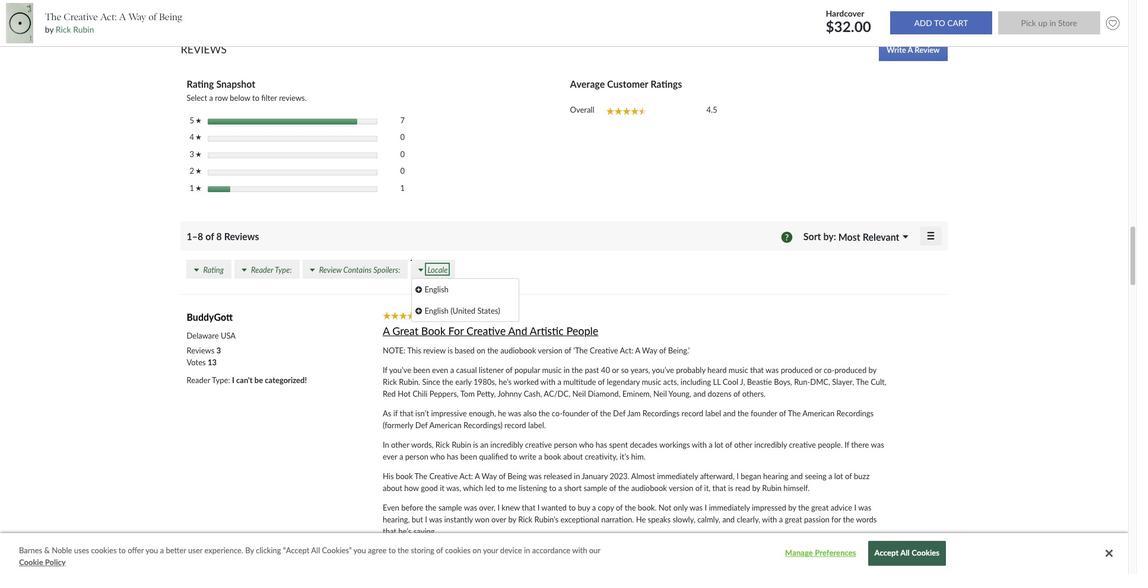 Task type: locate. For each thing, give the bounding box(es) containing it.
2 you from the left
[[354, 546, 366, 556]]

was inside his book the creative act: a way of being was released in january 2023. almost immediately afterward, i began hearing and seeing a lot of buzz about how good it was, which led to me listening to a short sample of the audiobook version of it, that is read by rubin himself.
[[529, 472, 542, 481]]

rick inside 'the creative act: a way of being by rick rubin'
[[56, 24, 71, 35]]

and right out
[[542, 547, 554, 556]]

1 horizontal spatial other
[[735, 440, 753, 450]]

neil
[[573, 389, 586, 399], [654, 389, 667, 399]]

review inside button
[[915, 45, 940, 55]]

1 horizontal spatial founder
[[751, 409, 778, 418]]

as if that isn't impressive enough, he was also the co-founder of the def jam recordings record label and the founder of the american recordings (formerly def american recordings) record label.
[[383, 409, 874, 430]]

sample up instantly
[[439, 503, 462, 513]]

1 vertical spatial reviews
[[224, 231, 259, 242]]

0 vertical spatial lot
[[715, 440, 724, 450]]

the down the run-
[[788, 409, 801, 418]]

audiobook
[[501, 346, 536, 356], [632, 484, 667, 493]]

0 vertical spatial reviews
[[181, 43, 227, 56]]

1 vertical spatial version
[[669, 484, 694, 493]]

1 for 1 ☆
[[190, 183, 196, 193]]

lot left buzz
[[835, 472, 844, 481]]

☆ down 2 ☆
[[196, 185, 202, 191]]

of inside barnes & noble uses cookies to offer you a better user experience. by clicking "accept all cookies" you agree to the storing of cookies on your device in accordance with our cookie policy
[[436, 546, 443, 556]]

8
[[216, 231, 222, 242]]

▼ inside ▼ reader type:
[[242, 268, 247, 273]]

english down "locale"
[[425, 285, 449, 294]]

1 horizontal spatial if
[[845, 440, 850, 450]]

and inside if you've been even a casual listener of popular music in the past 40 or so years, you've probably heard music that was produced or co-produced by rick rubin. since the early 1980s, he's worked with a multitude of legendary music acts, including ll cool j, beastie boys, run-dmc, slayer, the cult, red hot chili peppers, tom petty, johnny cash, ac/dc, neil diamond, eminem, neil young, and dozens of others.
[[694, 389, 706, 399]]

being inside his book the creative act: a way of being was released in january 2023. almost immediately afterward, i began hearing and seeing a lot of buzz about how good it was, which led to me listening to a short sample of the audiobook version of it, that is read by rubin himself.
[[508, 472, 527, 481]]

the creative act: a way of being by rick rubin
[[45, 11, 183, 35]]

0 for 2
[[400, 166, 405, 176]]

2 0 from the top
[[400, 150, 405, 159]]

being inside 'the creative act: a way of being by rick rubin'
[[159, 11, 183, 22]]

probably
[[676, 366, 706, 375]]

with down impressed
[[763, 515, 778, 525]]

0 horizontal spatial he's
[[399, 527, 412, 537]]

good.
[[711, 547, 730, 556]]

audiobook inside his book the creative act: a way of being was released in january 2023. almost immediately afterward, i began hearing and seeing a lot of buzz about how good it was, which led to me listening to a short sample of the audiobook version of it, that is read by rubin himself.
[[632, 484, 667, 493]]

0 vertical spatial in
[[564, 366, 570, 375]]

noble
[[52, 546, 72, 556]]

neil down acts,
[[654, 389, 667, 399]]

1 horizontal spatial audiobook
[[632, 484, 667, 493]]

in
[[383, 440, 389, 450]]

1 vertical spatial immediately
[[709, 503, 750, 513]]

0 vertical spatial rating
[[187, 79, 214, 90]]

4
[[190, 133, 196, 142]]

0 horizontal spatial recordings
[[643, 409, 680, 418]]

book up 'released'
[[545, 452, 562, 462]]

with up ac/dc,
[[541, 378, 556, 387]]

0 vertical spatial english
[[425, 285, 449, 294]]

who
[[579, 440, 594, 450], [430, 452, 445, 462]]

co-
[[824, 366, 835, 375], [552, 409, 563, 418]]

1 vertical spatial lot
[[835, 472, 844, 481]]

reviews
[[181, 43, 227, 56], [224, 231, 259, 242], [187, 346, 215, 356]]

all right "accept at the left bottom
[[311, 546, 320, 556]]

artistic
[[530, 325, 564, 338]]

if you've been even a casual listener of popular music in the past 40 or so years, you've probably heard music that was produced or co-produced by rick rubin. since the early 1980s, he's worked with a multitude of legendary music acts, including ll cool j, beastie boys, run-dmc, slayer, the cult, red hot chili peppers, tom petty, johnny cash, ac/dc, neil diamond, eminem, neil young, and dozens of others.
[[383, 366, 887, 399]]

incredibly up qualified
[[491, 440, 523, 450]]

0 horizontal spatial incredibly
[[491, 440, 523, 450]]

1 horizontal spatial you've
[[652, 366, 674, 375]]

1 you've from the left
[[389, 366, 412, 375]]

reviews up votes
[[187, 346, 215, 356]]

others. down "he"
[[630, 547, 653, 556]]

the inside his book the creative act: a way of being was released in january 2023. almost immediately afterward, i began hearing and seeing a lot of buzz about how good it was, which led to me listening to a short sample of the audiobook version of it, that is read by rubin himself.
[[619, 484, 630, 493]]

j,
[[741, 378, 745, 387]]

1 horizontal spatial review
[[915, 45, 940, 55]]

music down years,
[[642, 378, 662, 387]]

tom
[[461, 389, 475, 399]]

2 vertical spatial in
[[524, 546, 530, 556]]

audiobook down almost at the right of the page
[[632, 484, 667, 493]]

american down dmc,
[[803, 409, 835, 418]]

that right the if
[[400, 409, 414, 418]]

with right workings
[[692, 440, 707, 450]]

for down · 11 months ago
[[449, 325, 464, 338]]

5 ☆ from the top
[[196, 185, 202, 191]]

or up dmc,
[[815, 366, 822, 375]]

the inside if you've been even a casual listener of popular music in the past 40 or so years, you've probably heard music that was produced or co-produced by rick rubin. since the early 1980s, he's worked with a multitude of legendary music acts, including ll cool j, beastie boys, run-dmc, slayer, the cult, red hot chili peppers, tom petty, johnny cash, ac/dc, neil diamond, eminem, neil young, and dozens of others.
[[856, 378, 869, 387]]

☆ up the 4 ☆ at the top left of the page
[[196, 117, 202, 123]]

0 vertical spatial record
[[682, 409, 704, 418]]

rick right the see
[[465, 547, 480, 556]]

other up began in the bottom of the page
[[735, 440, 753, 450]]

0 for 3
[[400, 150, 405, 159]]

been up since
[[414, 366, 430, 375]]

experience.
[[205, 546, 243, 556]]

audiobook up popular
[[501, 346, 536, 356]]

0 horizontal spatial you've
[[389, 366, 412, 375]]

slayer,
[[833, 378, 855, 387]]

the down diamond,
[[600, 409, 611, 418]]

out
[[528, 547, 540, 556]]

2 vertical spatial act:
[[460, 472, 473, 481]]

reader type: i can't be categorized!
[[187, 376, 307, 385]]

was inside in other words, rick rubin is an incredibly creative person who has spent decades workings with a lot of other incredibly creative people. if there was ever a person who has been qualified to write a book about creativity, it's him.
[[871, 440, 885, 450]]

1 horizontal spatial being
[[508, 472, 527, 481]]

people
[[567, 325, 599, 338]]

co- down ac/dc,
[[552, 409, 563, 418]]

1 horizontal spatial way
[[482, 472, 497, 481]]

reviews right 8 at top
[[224, 231, 259, 242]]

0 horizontal spatial 3
[[190, 150, 196, 159]]

0 horizontal spatial founder
[[563, 409, 590, 418]]

4 ☆ from the top
[[196, 168, 202, 174]]

0 vertical spatial way
[[128, 11, 146, 22]]

but
[[412, 515, 423, 525]]

Search topics and reviews text field
[[187, 1, 497, 20]]

2 1 from the left
[[400, 183, 405, 193]]

been inside in other words, rick rubin is an incredibly creative person who has spent decades workings with a lot of other incredibly creative people. if there was ever a person who has been qualified to write a book about creativity, it's him.
[[461, 452, 477, 462]]

3 up 13
[[217, 346, 221, 356]]

his inside his book the creative act: a way of being was released in january 2023. almost immediately afterward, i began hearing and seeing a lot of buzz about how good it was, which led to me listening to a short sample of the audiobook version of it, that is read by rubin himself.
[[383, 472, 394, 481]]

☆ for 4
[[196, 134, 202, 140]]

3 0 from the top
[[400, 166, 405, 176]]

▼ inside ▼ locale
[[418, 268, 424, 273]]

0 vertical spatial also
[[524, 409, 537, 418]]

☆ for 5
[[196, 117, 202, 123]]

other right in
[[391, 440, 409, 450]]

1 horizontal spatial def
[[613, 409, 626, 418]]

0 horizontal spatial great
[[785, 515, 803, 525]]

0 horizontal spatial also
[[524, 409, 537, 418]]

that up beastie
[[751, 366, 764, 375]]

☆ for 1
[[196, 185, 202, 191]]

▼ inside ▼ rating
[[194, 268, 199, 273]]

was,
[[447, 484, 461, 493]]

including
[[681, 378, 711, 387]]

person up 'released'
[[554, 440, 578, 450]]

all inside button
[[901, 549, 910, 559]]

write a review button
[[879, 39, 948, 61]]

0 horizontal spatial person
[[405, 452, 429, 462]]

immediately down workings
[[657, 472, 699, 481]]

type:
[[275, 265, 292, 275], [212, 376, 230, 385]]

0 horizontal spatial lot
[[715, 440, 724, 450]]

by up cult,
[[869, 366, 877, 375]]

1 vertical spatial american
[[430, 421, 462, 430]]

over
[[492, 515, 507, 525]]

cookie
[[19, 558, 43, 567]]

policy
[[45, 558, 66, 567]]

good
[[421, 484, 438, 493]]

ever
[[383, 452, 398, 462]]

reviews inside delaware usa reviews 3 votes 13
[[187, 346, 215, 356]]

sample inside even before the sample was over, i knew that i wanted to buy a copy of the book. not only was i immediately impressed by the great advice i was hearing, but i was instantly won over by rick rubin's exceptional narration. he speaks slowly, calmly, and clearly, with a great passion for the words that he's saying.
[[439, 503, 462, 513]]

1 vertical spatial review
[[423, 346, 446, 356]]

american
[[803, 409, 835, 418], [430, 421, 462, 430]]

was right he
[[508, 409, 522, 418]]

immediately inside his book the creative act: a way of being was released in january 2023. almost immediately afterward, i began hearing and seeing a lot of buzz about how good it was, which led to me listening to a short sample of the audiobook version of it, that is read by rubin himself.
[[657, 472, 699, 481]]

3 down the 4
[[190, 150, 196, 159]]

1 horizontal spatial produced
[[835, 366, 867, 375]]

you right offer
[[146, 546, 158, 556]]

1 vertical spatial record
[[505, 421, 527, 430]]

☆ inside the 4 ☆
[[196, 134, 202, 140]]

was
[[766, 366, 779, 375], [508, 409, 522, 418], [871, 440, 885, 450], [529, 472, 542, 481], [464, 503, 477, 513], [690, 503, 703, 513], [859, 503, 872, 513], [429, 515, 442, 525]]

1 vertical spatial being
[[508, 472, 527, 481]]

1 ☆ from the top
[[196, 117, 202, 123]]

locale
[[428, 265, 448, 275]]

0 vertical spatial who
[[579, 440, 594, 450]]

1 horizontal spatial lot
[[835, 472, 844, 481]]

been
[[414, 366, 430, 375], [461, 452, 477, 462]]

☆ inside 2 ☆
[[196, 168, 202, 174]]

1 horizontal spatial book
[[545, 452, 562, 462]]

sort
[[804, 231, 822, 242]]

wanted
[[542, 503, 567, 513]]

1 vertical spatial his
[[655, 547, 666, 556]]

is inside his book the creative act: a way of being was released in january 2023. almost immediately afterward, i began hearing and seeing a lot of buzz about how good it was, which led to me listening to a short sample of the audiobook version of it, that is read by rubin himself.
[[729, 484, 734, 493]]

▼ right relevant
[[903, 235, 909, 240]]

0 horizontal spatial all
[[311, 546, 320, 556]]

1 horizontal spatial record
[[682, 409, 704, 418]]

1 horizontal spatial he's
[[499, 378, 512, 387]]

0 vertical spatial type:
[[275, 265, 292, 275]]

0 horizontal spatial being
[[159, 11, 183, 22]]

list box
[[412, 278, 519, 322]]

in right device
[[524, 546, 530, 556]]

calmly,
[[698, 515, 721, 525]]

1 recordings from the left
[[643, 409, 680, 418]]

to left write
[[510, 452, 517, 462]]

the right before
[[426, 503, 437, 513]]

1 horizontal spatial has
[[596, 440, 608, 450]]

3 ☆ from the top
[[196, 151, 202, 157]]

0 vertical spatial def
[[613, 409, 626, 418]]

1 vertical spatial sample
[[439, 503, 462, 513]]

0 vertical spatial act:
[[100, 11, 117, 22]]

the down 2023.
[[619, 484, 630, 493]]

if down note:
[[383, 366, 388, 375]]

list
[[187, 345, 221, 369]]

immediately up clearly,
[[709, 503, 750, 513]]

book inside in other words, rick rubin is an incredibly creative person who has spent decades workings with a lot of other incredibly creative people. if there was ever a person who has been qualified to write a book about creativity, it's him.
[[545, 452, 562, 462]]

privacy alert dialog
[[0, 534, 1129, 575]]

▼ for rating
[[194, 268, 199, 273]]

uses
[[74, 546, 89, 556]]

was up 'listening'
[[529, 472, 542, 481]]

0 vertical spatial great
[[812, 503, 829, 513]]

with inside even before the sample was over, i knew that i wanted to buy a copy of the book. not only was i immediately impressed by the great advice i was hearing, but i was instantly won over by rick rubin's exceptional narration. he speaks slowly, calmly, and clearly, with a great passion for the words that he's saying.
[[763, 515, 778, 525]]

&
[[44, 546, 50, 556]]

reader down 1–8 of 8 reviews
[[251, 265, 273, 275]]

1 horizontal spatial co-
[[824, 366, 835, 375]]

None submit
[[891, 12, 993, 35], [999, 12, 1101, 35], [891, 12, 993, 35], [999, 12, 1101, 35]]

0 vertical spatial sample
[[584, 484, 608, 493]]

was up saying.
[[429, 515, 442, 525]]

to left filter
[[252, 93, 260, 103]]

copy
[[598, 503, 614, 513]]

rubin's
[[535, 515, 559, 525]]

label.
[[528, 421, 546, 430]]

lot inside his book the creative act: a way of being was released in january 2023. almost immediately afterward, i began hearing and seeing a lot of buzz about how good it was, which led to me listening to a short sample of the audiobook version of it, that is read by rubin himself.
[[835, 472, 844, 481]]

and inside even before the sample was over, i knew that i wanted to buy a copy of the book. not only was i immediately impressed by the great advice i was hearing, but i was instantly won over by rick rubin's exceptional narration. he speaks slowly, calmly, and clearly, with a great passion for the words that he's saying.
[[723, 515, 735, 525]]

music up j,
[[729, 366, 749, 375]]

version down the artistic
[[538, 346, 563, 356]]

english for english (united states)
[[425, 306, 449, 316]]

0 horizontal spatial way
[[128, 11, 146, 22]]

▼ rating
[[194, 265, 224, 275]]

0 horizontal spatial has
[[447, 452, 459, 462]]

for inside even before the sample was over, i knew that i wanted to buy a copy of the book. not only was i immediately impressed by the great advice i was hearing, but i was instantly won over by rick rubin's exceptional narration. he speaks slowly, calmly, and clearly, with a great passion for the words that he's saying.
[[832, 515, 842, 525]]

0 vertical spatial american
[[803, 409, 835, 418]]

▼ for reader
[[242, 268, 247, 273]]

cool
[[723, 378, 739, 387]]

on right 'based'
[[477, 346, 486, 356]]

rating up select
[[187, 79, 214, 90]]

manage preferences button
[[784, 543, 858, 566]]

2 ☆ from the top
[[196, 134, 202, 140]]

0 vertical spatial being
[[159, 11, 183, 22]]

0 horizontal spatial others.
[[630, 547, 653, 556]]

he's up johnny
[[499, 378, 512, 387]]

2 vertical spatial 0
[[400, 166, 405, 176]]

0 horizontal spatial been
[[414, 366, 430, 375]]

recordings right jam
[[643, 409, 680, 418]]

▼
[[903, 235, 909, 240], [194, 268, 199, 273], [242, 268, 247, 273], [310, 268, 315, 273], [418, 268, 424, 273]]

1 1 from the left
[[190, 183, 196, 193]]

rick inside even before the sample was over, i knew that i wanted to buy a copy of the book. not only was i immediately impressed by the great advice i was hearing, but i was instantly won over by rick rubin's exceptional narration. he speaks slowly, calmly, and clearly, with a great passion for the words that he's saying.
[[519, 515, 533, 525]]

1 vertical spatial great
[[785, 515, 803, 525]]

if
[[383, 366, 388, 375], [845, 440, 850, 450]]

1 vertical spatial about
[[383, 484, 403, 493]]

with left our
[[573, 546, 588, 556]]

2 or from the left
[[815, 366, 822, 375]]

0 vertical spatial review
[[915, 45, 940, 55]]

▼ down "1–8"
[[194, 268, 199, 273]]

review for this
[[423, 346, 446, 356]]

1 vertical spatial def
[[416, 421, 428, 430]]

2 creative from the left
[[789, 440, 816, 450]]

of inside in other words, rick rubin is an incredibly creative person who has spent decades workings with a lot of other incredibly creative people. if there was ever a person who has been qualified to write a book about creativity, it's him.
[[726, 440, 733, 450]]

average
[[570, 79, 605, 90]]

workings
[[660, 440, 690, 450]]

0 vertical spatial about
[[564, 452, 583, 462]]

0 horizontal spatial or
[[612, 366, 619, 375]]

has up was, at the bottom
[[447, 452, 459, 462]]

his down ever
[[383, 472, 394, 481]]

that
[[751, 366, 764, 375], [400, 409, 414, 418], [713, 484, 727, 493], [522, 503, 536, 513], [383, 527, 397, 537], [695, 547, 709, 556]]

▼ inside ▼ review contains spoilers:
[[310, 268, 315, 273]]

he's down hearing, at the bottom of the page
[[399, 527, 412, 537]]

you've up rubin.
[[389, 366, 412, 375]]

1 vertical spatial he's
[[399, 527, 412, 537]]

☆ inside 5 ☆
[[196, 117, 202, 123]]

way inside 'the creative act: a way of being by rick rubin'
[[128, 11, 146, 22]]

you left agree
[[354, 546, 366, 556]]

incredibly
[[491, 440, 523, 450], [755, 440, 787, 450]]

also up label.
[[524, 409, 537, 418]]

2 vertical spatial reviews
[[187, 346, 215, 356]]

☆ for 3
[[196, 151, 202, 157]]

3
[[190, 150, 196, 159], [217, 346, 221, 356]]

act: inside his book the creative act: a way of being was released in january 2023. almost immediately afterward, i began hearing and seeing a lot of buzz about how good it was, which led to me listening to a short sample of the audiobook version of it, that is read by rubin himself.
[[460, 472, 473, 481]]

1 cookies from the left
[[91, 546, 117, 556]]

1 incredibly from the left
[[491, 440, 523, 450]]

is left read
[[729, 484, 734, 493]]

2 english from the top
[[425, 306, 449, 316]]

beastie
[[747, 378, 772, 387]]

the up good
[[415, 472, 428, 481]]

1 horizontal spatial others.
[[743, 389, 766, 399]]

others. inside if you've been even a casual listener of popular music in the past 40 or so years, you've probably heard music that was produced or co-produced by rick rubin. since the early 1980s, he's worked with a multitude of legendary music acts, including ll cool j, beastie boys, run-dmc, slayer, the cult, red hot chili peppers, tom petty, johnny cash, ac/dc, neil diamond, eminem, neil young, and dozens of others.
[[743, 389, 766, 399]]

0 vertical spatial 0
[[400, 133, 405, 142]]

his
[[383, 472, 394, 481], [655, 547, 666, 556]]

great up passion
[[812, 503, 829, 513]]

rick right words,
[[436, 440, 450, 450]]

way inside his book the creative act: a way of being was released in january 2023. almost immediately afterward, i began hearing and seeing a lot of buzz about how good it was, which led to me listening to a short sample of the audiobook version of it, that is read by rubin himself.
[[482, 472, 497, 481]]

reader
[[251, 265, 273, 275], [187, 376, 210, 385]]

☆ inside 1 ☆
[[196, 185, 202, 191]]

1 horizontal spatial about
[[564, 452, 583, 462]]

produced up slayer,
[[835, 366, 867, 375]]

about inside in other words, rick rubin is an incredibly creative person who has spent decades workings with a lot of other incredibly creative people. if there was ever a person who has been qualified to write a book about creativity, it's him.
[[564, 452, 583, 462]]

rick down knew
[[519, 515, 533, 525]]

a inside rating snapshot select a row below to filter reviews.
[[209, 93, 213, 103]]

0 vertical spatial audiobook
[[501, 346, 536, 356]]

record down he
[[505, 421, 527, 430]]

cookies
[[912, 549, 940, 559]]

english for english
[[425, 285, 449, 294]]

isn't
[[416, 409, 429, 418]]

accept all cookies
[[875, 549, 940, 559]]

1 english from the top
[[425, 285, 449, 294]]

1 horizontal spatial incredibly
[[755, 440, 787, 450]]

0 vertical spatial reader
[[251, 265, 273, 275]]

0 horizontal spatial if
[[383, 366, 388, 375]]

1 vertical spatial who
[[430, 452, 445, 462]]

1 vertical spatial act:
[[620, 346, 634, 356]]

1 0 from the top
[[400, 133, 405, 142]]

with inside barnes & noble uses cookies to offer you a better user experience. by clicking "accept all cookies" you agree to the storing of cookies on your device in accordance with our cookie policy
[[573, 546, 588, 556]]

record left label
[[682, 409, 704, 418]]

1 vertical spatial way
[[642, 346, 658, 356]]

contains
[[344, 265, 372, 275]]

i'd
[[417, 547, 425, 556]]

was up won
[[464, 503, 477, 513]]

0 horizontal spatial neil
[[573, 389, 586, 399]]

founder down beastie
[[751, 409, 778, 418]]

1 vertical spatial also
[[556, 547, 569, 556]]

reader down votes
[[187, 376, 210, 385]]

0 horizontal spatial cookies
[[91, 546, 117, 556]]

incredibly up hearing
[[755, 440, 787, 450]]

def left jam
[[613, 409, 626, 418]]

recordings up there
[[837, 409, 874, 418]]

40
[[601, 366, 610, 375]]

and down the including on the right of the page
[[694, 389, 706, 399]]

customer
[[608, 79, 649, 90]]

to right agree
[[389, 546, 396, 556]]

1 horizontal spatial cookies
[[445, 546, 471, 556]]

in inside barnes & noble uses cookies to offer you a better user experience. by clicking "accept all cookies" you agree to the storing of cookies on your device in accordance with our cookie policy
[[524, 546, 530, 556]]

1 creative from the left
[[525, 440, 552, 450]]

0 vertical spatial on
[[477, 346, 486, 356]]

saying.
[[414, 527, 437, 537]]

by left rick rubin link
[[45, 24, 54, 35]]

co- inside if you've been even a casual listener of popular music in the past 40 or so years, you've probably heard music that was produced or co-produced by rick rubin. since the early 1980s, he's worked with a multitude of legendary music acts, including ll cool j, beastie boys, run-dmc, slayer, the cult, red hot chili peppers, tom petty, johnny cash, ac/dc, neil diamond, eminem, neil young, and dozens of others.
[[824, 366, 835, 375]]

even
[[432, 366, 449, 375]]

cookies right "love"
[[445, 546, 471, 556]]

act: inside 'the creative act: a way of being by rick rubin'
[[100, 11, 117, 22]]

since
[[422, 378, 440, 387]]

0 vertical spatial person
[[554, 440, 578, 450]]

a inside 'the creative act: a way of being by rick rubin'
[[119, 11, 126, 22]]

≡
[[927, 228, 936, 244]]

average customer ratings
[[570, 79, 682, 90]]

categorized!
[[265, 376, 307, 385]]

great
[[812, 503, 829, 513], [785, 515, 803, 525]]

you
[[146, 546, 158, 556], [354, 546, 366, 556]]

0 horizontal spatial his
[[383, 472, 394, 481]]

about inside his book the creative act: a way of being was released in january 2023. almost immediately afterward, i began hearing and seeing a lot of buzz about how good it was, which led to me listening to a short sample of the audiobook version of it, that is read by rubin himself.
[[383, 484, 403, 493]]

is left 'based'
[[448, 346, 453, 356]]

4.5
[[707, 105, 718, 115]]

english up book
[[425, 306, 449, 316]]

he's inside if you've been even a casual listener of popular music in the past 40 or so years, you've probably heard music that was produced or co-produced by rick rubin. since the early 1980s, he's worked with a multitude of legendary music acts, including ll cool j, beastie boys, run-dmc, slayer, the cult, red hot chili peppers, tom petty, johnny cash, ac/dc, neil diamond, eminem, neil young, and dozens of others.
[[499, 378, 512, 387]]

i up read
[[737, 472, 739, 481]]

accept
[[875, 549, 899, 559]]

months
[[440, 312, 461, 319]]

better
[[166, 546, 186, 556]]

listener
[[479, 366, 504, 375]]

filter
[[261, 93, 277, 103]]

1 horizontal spatial 3
[[217, 346, 221, 356]]

def down isn't
[[416, 421, 428, 430]]

rubin inside his book the creative act: a way of being was released in january 2023. almost immediately afterward, i began hearing and seeing a lot of buzz about how good it was, which led to me listening to a short sample of the audiobook version of it, that is read by rubin himself.
[[763, 484, 782, 493]]

0 horizontal spatial reader
[[187, 376, 210, 385]]

in inside his book the creative act: a way of being was released in january 2023. almost immediately afterward, i began hearing and seeing a lot of buzz about how good it was, which led to me listening to a short sample of the audiobook version of it, that is read by rubin himself.
[[574, 472, 580, 481]]

2 incredibly from the left
[[755, 440, 787, 450]]

also inside as if that isn't impressive enough, he was also the co-founder of the def jam recordings record label and the founder of the american recordings (formerly def american recordings) record label.
[[524, 409, 537, 418]]

1 horizontal spatial neil
[[654, 389, 667, 399]]

produced up the run-
[[781, 366, 813, 375]]

to left buy
[[569, 503, 576, 513]]

almost
[[632, 472, 655, 481]]

immediately inside even before the sample was over, i knew that i wanted to buy a copy of the book. not only was i immediately impressed by the great advice i was hearing, but i was instantly won over by rick rubin's exceptional narration. he speaks slowly, calmly, and clearly, with a great passion for the words that he's saying.
[[709, 503, 750, 513]]

☆ inside 3 ☆
[[196, 151, 202, 157]]

creative up it
[[430, 472, 458, 481]]

of
[[149, 11, 157, 22], [206, 231, 214, 242], [565, 346, 572, 356], [660, 346, 666, 356], [506, 366, 513, 375], [598, 378, 605, 387], [734, 389, 741, 399], [592, 409, 598, 418], [780, 409, 787, 418], [726, 440, 733, 450], [499, 472, 506, 481], [846, 472, 853, 481], [610, 484, 617, 493], [696, 484, 703, 493], [616, 503, 623, 513], [436, 546, 443, 556]]

0 horizontal spatial other
[[391, 440, 409, 450]]

creative left people.
[[789, 440, 816, 450]]

the left i'd
[[398, 546, 409, 556]]

0
[[400, 133, 405, 142], [400, 150, 405, 159], [400, 166, 405, 176]]

popular
[[515, 366, 540, 375]]

0 horizontal spatial version
[[538, 346, 563, 356]]

1 horizontal spatial immediately
[[709, 503, 750, 513]]

a inside barnes & noble uses cookies to offer you a better user experience. by clicking "accept all cookies" you agree to the storing of cookies on your device in accordance with our cookie policy
[[160, 546, 164, 556]]

below
[[230, 93, 250, 103]]

or left so
[[612, 366, 619, 375]]

2 founder from the left
[[751, 409, 778, 418]]



Task type: vqa. For each thing, say whether or not it's contained in the screenshot.
Jen
no



Task type: describe. For each thing, give the bounding box(es) containing it.
decades
[[630, 440, 658, 450]]

1 horizontal spatial his
[[655, 547, 666, 556]]

hardcover $32.00
[[826, 8, 875, 35]]

by inside if you've been even a casual listener of popular music in the past 40 or so years, you've probably heard music that was produced or co-produced by rick rubin. since the early 1980s, he's worked with a multitude of legendary music acts, including ll cool j, beastie boys, run-dmc, slayer, the cult, red hot chili peppers, tom petty, johnny cash, ac/dc, neil diamond, eminem, neil young, and dozens of others.
[[869, 366, 877, 375]]

▼ inside sort by: most relevant ▼
[[903, 235, 909, 240]]

manage preferences
[[786, 549, 857, 559]]

that inside his book the creative act: a way of being was released in january 2023. almost immediately afterward, i began hearing and seeing a lot of buzz about how good it was, which led to me listening to a short sample of the audiobook version of it, that is read by rubin himself.
[[713, 484, 727, 493]]

by right books
[[620, 547, 628, 556]]

johnny
[[498, 389, 522, 399]]

1 vertical spatial rating
[[203, 265, 224, 275]]

all inside barnes & noble uses cookies to offer you a better user experience. by clicking "accept all cookies" you agree to the storing of cookies on your device in accordance with our cookie policy
[[311, 546, 320, 556]]

i inside his book the creative act: a way of being was released in january 2023. almost immediately afterward, i began hearing and seeing a lot of buzz about how good it was, which led to me listening to a short sample of the audiobook version of it, that is read by rubin himself.
[[737, 472, 739, 481]]

overall
[[570, 105, 595, 115]]

label
[[706, 409, 722, 418]]

great
[[393, 325, 419, 338]]

hearing
[[764, 472, 789, 481]]

1 vertical spatial type:
[[212, 376, 230, 385]]

was right only
[[690, 503, 703, 513]]

creative inside his book the creative act: a way of being was released in january 2023. almost immediately afterward, i began hearing and seeing a lot of buzz about how good it was, which led to me listening to a short sample of the audiobook version of it, that is read by rubin himself.
[[430, 472, 458, 481]]

creative inside 'the creative act: a way of being by rick rubin'
[[64, 11, 98, 22]]

to right led
[[498, 484, 505, 493]]

1 or from the left
[[612, 366, 619, 375]]

11
[[431, 312, 438, 319]]

red
[[383, 389, 396, 399]]

was up words
[[859, 503, 872, 513]]

and inside his book the creative act: a way of being was released in january 2023. almost immediately afterward, i began hearing and seeing a lot of buzz about how good it was, which led to me listening to a short sample of the audiobook version of it, that is read by rubin himself.
[[791, 472, 803, 481]]

sample inside his book the creative act: a way of being was released in january 2023. almost immediately afterward, i began hearing and seeing a lot of buzz about how good it was, which led to me listening to a short sample of the audiobook version of it, that is read by rubin himself.
[[584, 484, 608, 493]]

0 vertical spatial version
[[538, 346, 563, 356]]

≡ button
[[921, 227, 942, 246]]

with inside if you've been even a casual listener of popular music in the past 40 or so years, you've probably heard music that was produced or co-produced by rick rubin. since the early 1980s, he's worked with a multitude of legendary music acts, including ll cool j, beastie boys, run-dmc, slayer, the cult, red hot chili peppers, tom petty, johnny cash, ac/dc, neil diamond, eminem, neil young, and dozens of others.
[[541, 378, 556, 387]]

1 horizontal spatial american
[[803, 409, 835, 418]]

rating inside rating snapshot select a row below to filter reviews.
[[187, 79, 214, 90]]

0 vertical spatial 3
[[190, 150, 196, 159]]

1 horizontal spatial who
[[579, 440, 594, 450]]

2 recordings from the left
[[837, 409, 874, 418]]

votes
[[187, 358, 206, 367]]

add to wishlist image
[[1104, 13, 1123, 33]]

ac/dc,
[[544, 389, 571, 399]]

that down hearing, at the bottom of the page
[[383, 527, 397, 537]]

1 horizontal spatial music
[[642, 378, 662, 387]]

rick inside if you've been even a casual listener of popular music in the past 40 or so years, you've probably heard music that was produced or co-produced by rick rubin. since the early 1980s, he's worked with a multitude of legendary music acts, including ll cool j, beastie boys, run-dmc, slayer, the cult, red hot chili peppers, tom petty, johnny cash, ac/dc, neil diamond, eminem, neil young, and dozens of others.
[[383, 378, 397, 387]]

if inside in other words, rick rubin is an incredibly creative person who has spent decades workings with a lot of other incredibly creative people. if there was ever a person who has been qualified to write a book about creativity, it's him.
[[845, 440, 850, 450]]

i up calmly,
[[705, 503, 707, 513]]

that inside if you've been even a casual listener of popular music in the past 40 or so years, you've probably heard music that was produced or co-produced by rick rubin. since the early 1980s, he's worked with a multitude of legendary music acts, including ll cool j, beastie boys, run-dmc, slayer, the cult, red hot chili peppers, tom petty, johnny cash, ac/dc, neil diamond, eminem, neil young, and dozens of others.
[[751, 366, 764, 375]]

0 horizontal spatial american
[[430, 421, 462, 430]]

to inside in other words, rick rubin is an incredibly creative person who has spent decades workings with a lot of other incredibly creative people. if there was ever a person who has been qualified to write a book about creativity, it's him.
[[510, 452, 517, 462]]

▼ for locale
[[418, 268, 424, 273]]

▼ locale
[[418, 265, 448, 275]]

is inside in other words, rick rubin is an incredibly creative person who has spent decades workings with a lot of other incredibly creative people. if there was ever a person who has been qualified to write a book about creativity, it's him.
[[473, 440, 479, 450]]

the up passion
[[799, 503, 810, 513]]

accordance
[[532, 546, 571, 556]]

list box containing english
[[412, 278, 519, 322]]

review for a
[[915, 45, 940, 55]]

2 produced from the left
[[835, 366, 867, 375]]

note:
[[383, 346, 406, 356]]

rating snapshot select a row below to filter reviews.
[[187, 79, 307, 103]]

released
[[544, 472, 572, 481]]

1 horizontal spatial reader
[[251, 265, 273, 275]]

knew
[[502, 503, 520, 513]]

passion
[[805, 515, 830, 525]]

short
[[564, 484, 582, 493]]

write
[[519, 452, 537, 462]]

1 vertical spatial reader
[[187, 376, 210, 385]]

☆ for 2
[[196, 168, 202, 174]]

to inside even before the sample was over, i knew that i wanted to buy a copy of the book. not only was i immediately impressed by the great advice i was hearing, but i was instantly won over by rick rubin's exceptional narration. he speaks slowly, calmly, and clearly, with a great passion for the words that he's saying.
[[569, 503, 576, 513]]

offer
[[128, 546, 144, 556]]

1 neil from the left
[[573, 389, 586, 399]]

voice
[[668, 547, 686, 556]]

3 inside delaware usa reviews 3 votes 13
[[217, 346, 221, 356]]

2 other from the left
[[735, 440, 753, 450]]

2 neil from the left
[[654, 389, 667, 399]]

book inside his book the creative act: a way of being was released in january 2023. almost immediately afterward, i began hearing and seeing a lot of buzz about how good it was, which led to me listening to a short sample of the audiobook version of it, that is read by rubin himself.
[[396, 472, 413, 481]]

Search topics and reviews search region search field
[[181, 0, 564, 26]]

to inside rating snapshot select a row below to filter reviews.
[[252, 93, 260, 103]]

diamond,
[[588, 389, 621, 399]]

0 vertical spatial has
[[596, 440, 608, 450]]

i right but at the bottom of page
[[425, 515, 427, 525]]

▼ review contains spoilers:
[[310, 265, 400, 275]]

1 for 1
[[400, 183, 405, 193]]

with inside in other words, rick rubin is an incredibly creative person who has spent decades workings with a lot of other incredibly creative people. if there was ever a person who has been qualified to write a book about creativity, it's him.
[[692, 440, 707, 450]]

0 horizontal spatial music
[[542, 366, 562, 375]]

by inside 'the creative act: a way of being by rick rubin'
[[45, 24, 54, 35]]

words
[[857, 515, 877, 525]]

january
[[582, 472, 608, 481]]

0 horizontal spatial audiobook
[[501, 346, 536, 356]]

it's
[[620, 452, 630, 462]]

to left offer
[[119, 546, 126, 556]]

cash,
[[524, 389, 542, 399]]

the inside as if that isn't impressive enough, he was also the co-founder of the def jam recordings record label and the founder of the american recordings (formerly def american recordings) record label.
[[788, 409, 801, 418]]

write a review
[[887, 45, 940, 55]]

lot inside in other words, rick rubin is an incredibly creative person who has spent decades workings with a lot of other incredibly creative people. if there was ever a person who has been qualified to write a book about creativity, it's him.
[[715, 440, 724, 450]]

co- inside as if that isn't impressive enough, he was also the co-founder of the def jam recordings record label and the founder of the american recordings (formerly def american recordings) record label.
[[552, 409, 563, 418]]

past
[[585, 366, 599, 375]]

impressive
[[431, 409, 467, 418]]

run-
[[795, 378, 811, 387]]

a inside his book the creative act: a way of being was released in january 2023. almost immediately afterward, i began hearing and seeing a lot of buzz about how good it was, which led to me listening to a short sample of the audiobook version of it, that is read by rubin himself.
[[475, 472, 480, 481]]

0 for 4
[[400, 133, 405, 142]]

1 you from the left
[[146, 546, 158, 556]]

1–8 of 8 reviews alert
[[187, 231, 264, 242]]

which
[[463, 484, 484, 493]]

delaware usa reviews 3 votes 13
[[187, 331, 236, 367]]

of inside 'the creative act: a way of being by rick rubin'
[[149, 11, 157, 22]]

i up rubin's
[[538, 503, 540, 513]]

chili
[[413, 389, 428, 399]]

was inside if you've been even a casual listener of popular music in the past 40 or so years, you've probably heard music that was produced or co-produced by rick rubin. since the early 1980s, he's worked with a multitude of legendary music acts, including ll cool j, beastie boys, run-dmc, slayer, the cult, red hot chili peppers, tom petty, johnny cash, ac/dc, neil diamond, eminem, neil young, and dozens of others.
[[766, 366, 779, 375]]

the up multitude
[[572, 366, 583, 375]]

i right the over,
[[498, 503, 500, 513]]

of inside even before the sample was over, i knew that i wanted to buy a copy of the book. not only was i immediately impressed by the great advice i was hearing, but i was instantly won over by rick rubin's exceptional narration. he speaks slowly, calmly, and clearly, with a great passion for the words that he's saying.
[[616, 503, 623, 513]]

was inside as if that isn't impressive enough, he was also the co-founder of the def jam recordings record label and the founder of the american recordings (formerly def american recordings) record label.
[[508, 409, 522, 418]]

storing
[[411, 546, 435, 556]]

list containing reviews
[[187, 345, 221, 369]]

1 founder from the left
[[563, 409, 590, 418]]

0 horizontal spatial record
[[505, 421, 527, 430]]

can't
[[236, 376, 253, 385]]

if inside if you've been even a casual listener of popular music in the past 40 or so years, you've probably heard music that was produced or co-produced by rick rubin. since the early 1980s, he's worked with a multitude of legendary music acts, including ll cool j, beastie boys, run-dmc, slayer, the cult, red hot chili peppers, tom petty, johnny cash, ac/dc, neil diamond, eminem, neil young, and dozens of others.
[[383, 366, 388, 375]]

on inside barnes & noble uses cookies to offer you a better user experience. by clicking "accept all cookies" you agree to the storing of cookies on your device in accordance with our cookie policy
[[473, 546, 482, 556]]

he
[[636, 515, 646, 525]]

won
[[475, 515, 490, 525]]

the down "a great book for creative and artistic people"
[[488, 346, 499, 356]]

that inside as if that isn't impressive enough, he was also the co-founder of the def jam recordings record label and the founder of the american recordings (formerly def american recordings) record label.
[[400, 409, 414, 418]]

0 horizontal spatial def
[[416, 421, 428, 430]]

the up label.
[[539, 409, 550, 418]]

accept all cookies button
[[868, 542, 947, 567]]

usa
[[221, 331, 236, 341]]

multitude
[[564, 378, 596, 387]]

1 horizontal spatial type:
[[275, 265, 292, 275]]

1 horizontal spatial also
[[556, 547, 569, 556]]

enough,
[[469, 409, 496, 418]]

"accept
[[283, 546, 310, 556]]

is right voice
[[688, 547, 693, 556]]

creative down states)
[[467, 325, 506, 338]]

i right advice
[[855, 503, 857, 513]]

the inside barnes & noble uses cookies to offer you a better user experience. by clicking "accept all cookies" you agree to the storing of cookies on your device in accordance with our cookie policy
[[398, 546, 409, 556]]

based
[[455, 346, 475, 356]]

book.
[[638, 503, 657, 513]]

and inside as if that isn't impressive enough, he was also the co-founder of the def jam recordings record label and the founder of the american recordings (formerly def american recordings) record label.
[[724, 409, 736, 418]]

(formerly
[[383, 421, 414, 430]]

version inside his book the creative act: a way of being was released in january 2023. almost immediately afterward, i began hearing and seeing a lot of buzz about how good it was, which led to me listening to a short sample of the audiobook version of it, that is read by rubin himself.
[[669, 484, 694, 493]]

2023.
[[610, 472, 630, 481]]

rick rubin link
[[56, 24, 94, 35]]

·
[[427, 312, 429, 319]]

0 horizontal spatial who
[[430, 452, 445, 462]]

a inside button
[[908, 45, 913, 55]]

2 horizontal spatial music
[[729, 366, 749, 375]]

· 11 months ago
[[427, 312, 477, 319]]

ago
[[463, 312, 473, 319]]

by inside his book the creative act: a way of being was released in january 2023. almost immediately afterward, i began hearing and seeing a lot of buzz about how good it was, which led to me listening to a short sample of the audiobook version of it, that is read by rubin himself.
[[753, 484, 761, 493]]

rubin inside in other words, rick rubin is an incredibly creative person who has spent decades workings with a lot of other incredibly creative people. if there was ever a person who has been qualified to write a book about creativity, it's him.
[[452, 440, 471, 450]]

the left book.
[[625, 503, 636, 513]]

been inside if you've been even a casual listener of popular music in the past 40 or so years, you've probably heard music that was produced or co-produced by rick rubin. since the early 1980s, he's worked with a multitude of legendary music acts, including ll cool j, beastie boys, run-dmc, slayer, the cult, red hot chili peppers, tom petty, johnny cash, ac/dc, neil diamond, eminem, neil young, and dozens of others.
[[414, 366, 430, 375]]

3 ☆
[[190, 150, 202, 159]]

by down knew
[[509, 515, 517, 525]]

rubin inside 'the creative act: a way of being by rick rubin'
[[73, 24, 94, 35]]

and up note: this review is based on the audiobook version of 'the creative act: a way of being.'
[[508, 325, 528, 338]]

his book the creative act: a way of being was released in january 2023. almost immediately afterward, i began hearing and seeing a lot of buzz about how good it was, which led to me listening to a short sample of the audiobook version of it, that is read by rubin himself.
[[383, 472, 870, 493]]

1 horizontal spatial person
[[554, 440, 578, 450]]

creative up 40
[[590, 346, 619, 356]]

reviews.
[[279, 93, 307, 103]]

heard
[[708, 366, 727, 375]]

by:
[[824, 231, 837, 242]]

i left can't
[[232, 376, 235, 385]]

the inside 'the creative act: a way of being by rick rubin'
[[45, 11, 61, 22]]

in inside if you've been even a casual listener of popular music in the past 40 or so years, you've probably heard music that was produced or co-produced by rick rubin. since the early 1980s, he's worked with a multitude of legendary music acts, including ll cool j, beastie boys, run-dmc, slayer, the cult, red hot chili peppers, tom petty, johnny cash, ac/dc, neil diamond, eminem, neil young, and dozens of others.
[[564, 366, 570, 375]]

5
[[190, 116, 196, 125]]

love
[[427, 547, 441, 556]]

to left the see
[[443, 547, 450, 556]]

eminem,
[[623, 389, 652, 399]]

to down 'released'
[[549, 484, 557, 493]]

seeing
[[805, 472, 827, 481]]

legendary
[[607, 378, 640, 387]]

an
[[481, 440, 489, 450]]

1 produced from the left
[[781, 366, 813, 375]]

13
[[208, 358, 217, 367]]

by down the himself.
[[789, 503, 797, 513]]

2 you've from the left
[[652, 366, 674, 375]]

branch
[[503, 547, 526, 556]]

him.
[[632, 452, 646, 462]]

7
[[400, 116, 405, 125]]

buddygott
[[187, 312, 233, 323]]

1 vertical spatial person
[[405, 452, 429, 462]]

he's inside even before the sample was over, i knew that i wanted to buy a copy of the book. not only was i immediately impressed by the great advice i was hearing, but i was instantly won over by rick rubin's exceptional narration. he speaks slowly, calmly, and clearly, with a great passion for the words that he's saying.
[[399, 527, 412, 537]]

barnes & noble uses cookies to offer you a better user experience. by clicking "accept all cookies" you agree to the storing of cookies on your device in accordance with our cookie policy
[[19, 546, 601, 567]]

spoilers:
[[374, 265, 400, 275]]

dmc,
[[811, 378, 831, 387]]

2 cookies from the left
[[445, 546, 471, 556]]

acts,
[[664, 378, 679, 387]]

▼ reader type:
[[242, 265, 292, 275]]

▼ for review
[[310, 268, 315, 273]]

rick inside in other words, rick rubin is an incredibly creative person who has spent decades workings with a lot of other incredibly creative people. if there was ever a person who has been qualified to write a book about creativity, it's him.
[[436, 440, 450, 450]]

if
[[394, 409, 398, 418]]

1 horizontal spatial great
[[812, 503, 829, 513]]

(united
[[451, 306, 476, 316]]

the right label
[[738, 409, 749, 418]]

petty,
[[477, 389, 496, 399]]

1 other from the left
[[391, 440, 409, 450]]

the creative act: a way of being image
[[6, 3, 33, 43]]

worked
[[514, 378, 539, 387]]

so
[[621, 366, 629, 375]]

that left good.
[[695, 547, 709, 556]]

that right knew
[[522, 503, 536, 513]]

listening
[[519, 484, 548, 493]]

honestly, i'd love to see rick rubin branch out and also narrate books by others. his voice is that good.
[[383, 547, 730, 556]]

2 horizontal spatial act:
[[620, 346, 634, 356]]

peppers,
[[430, 389, 459, 399]]

the inside his book the creative act: a way of being was released in january 2023. almost immediately afterward, i began hearing and seeing a lot of buzz about how good it was, which led to me listening to a short sample of the audiobook version of it, that is read by rubin himself.
[[415, 472, 428, 481]]

the up peppers,
[[442, 378, 454, 387]]

sort by: most relevant ▼
[[804, 231, 909, 243]]

0 vertical spatial for
[[449, 325, 464, 338]]

how
[[405, 484, 419, 493]]

the down advice
[[844, 515, 855, 525]]



